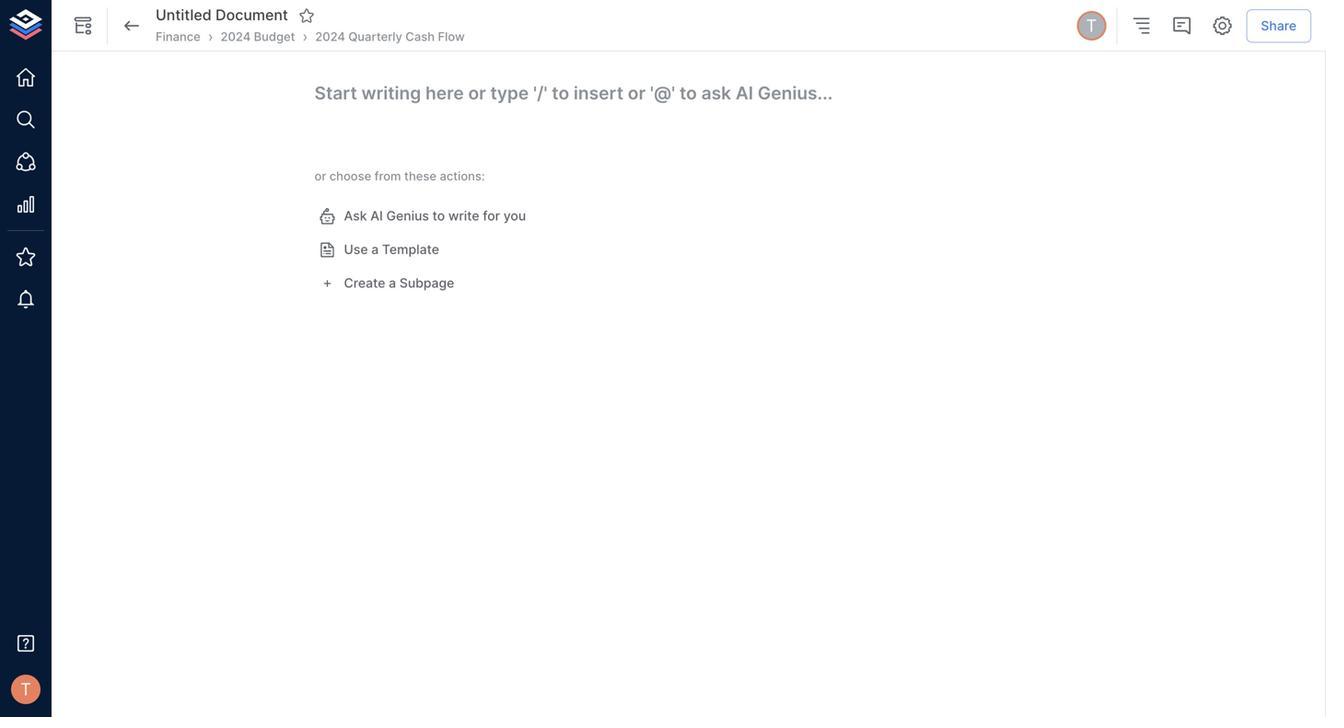 Task type: vqa. For each thing, say whether or not it's contained in the screenshot.
Search documents, folders and workspaces... text box
no



Task type: describe. For each thing, give the bounding box(es) containing it.
you
[[503, 208, 526, 224]]

flow
[[438, 29, 465, 44]]

to
[[432, 208, 445, 224]]

2 › from the left
[[303, 27, 308, 45]]

use a template
[[344, 242, 439, 257]]

a for use
[[371, 242, 379, 257]]

or
[[314, 169, 326, 183]]

document
[[216, 6, 288, 24]]

write
[[448, 208, 479, 224]]

share button
[[1246, 9, 1311, 43]]

finance › 2024 budget › 2024 quarterly cash flow
[[156, 27, 465, 45]]

untitled
[[156, 6, 212, 24]]

0 vertical spatial t button
[[1074, 8, 1109, 43]]

settings image
[[1211, 15, 1233, 37]]

2 2024 from the left
[[315, 29, 345, 44]]

subpage
[[400, 275, 454, 291]]

ask ai genius to write for you
[[344, 208, 526, 224]]

ask
[[344, 208, 367, 224]]

1 2024 from the left
[[221, 29, 251, 44]]

choose
[[329, 169, 371, 183]]

share
[[1261, 18, 1297, 33]]

ai
[[370, 208, 383, 224]]

table of contents image
[[1130, 15, 1152, 37]]

for
[[483, 208, 500, 224]]

favorite image
[[298, 7, 315, 24]]

create a subpage
[[344, 275, 454, 291]]

from
[[375, 169, 401, 183]]

genius
[[386, 208, 429, 224]]

2024 quarterly cash flow link
[[315, 28, 465, 45]]

use
[[344, 242, 368, 257]]

template
[[382, 242, 439, 257]]

finance
[[156, 29, 201, 44]]



Task type: locate. For each thing, give the bounding box(es) containing it.
a right use at top
[[371, 242, 379, 257]]

1 › from the left
[[208, 27, 213, 45]]

2024 budget link
[[221, 28, 295, 45]]

1 horizontal spatial ›
[[303, 27, 308, 45]]

cash
[[405, 29, 435, 44]]

t
[[1086, 16, 1097, 36], [20, 680, 31, 700]]

2024
[[221, 29, 251, 44], [315, 29, 345, 44]]

1 horizontal spatial t
[[1086, 16, 1097, 36]]

show wiki image
[[72, 15, 94, 37]]

› down the untitled document
[[208, 27, 213, 45]]

2024 down the untitled document
[[221, 29, 251, 44]]

1 vertical spatial t
[[20, 680, 31, 700]]

› down the favorite icon
[[303, 27, 308, 45]]

go back image
[[121, 15, 143, 37]]

create
[[344, 275, 385, 291]]

use a template button
[[314, 233, 447, 267]]

0 horizontal spatial 2024
[[221, 29, 251, 44]]

0 horizontal spatial ›
[[208, 27, 213, 45]]

1 horizontal spatial 2024
[[315, 29, 345, 44]]

budget
[[254, 29, 295, 44]]

a
[[371, 242, 379, 257], [389, 275, 396, 291]]

a inside "use a template" button
[[371, 242, 379, 257]]

ask ai genius to write for you button
[[314, 199, 533, 233]]

›
[[208, 27, 213, 45], [303, 27, 308, 45]]

create a subpage button
[[314, 267, 462, 300]]

0 horizontal spatial t
[[20, 680, 31, 700]]

0 vertical spatial a
[[371, 242, 379, 257]]

these
[[404, 169, 437, 183]]

a inside the create a subpage button
[[389, 275, 396, 291]]

comments image
[[1171, 15, 1193, 37]]

2024 left quarterly
[[315, 29, 345, 44]]

a for create
[[389, 275, 396, 291]]

1 vertical spatial t button
[[6, 670, 46, 710]]

1 vertical spatial a
[[389, 275, 396, 291]]

quarterly
[[348, 29, 402, 44]]

1 horizontal spatial a
[[389, 275, 396, 291]]

untitled document
[[156, 6, 288, 24]]

actions:
[[440, 169, 485, 183]]

or choose from these actions:
[[314, 169, 485, 183]]

0 horizontal spatial t button
[[6, 670, 46, 710]]

t button
[[1074, 8, 1109, 43], [6, 670, 46, 710]]

0 vertical spatial t
[[1086, 16, 1097, 36]]

finance link
[[156, 28, 201, 45]]

1 horizontal spatial t button
[[1074, 8, 1109, 43]]

0 horizontal spatial a
[[371, 242, 379, 257]]

a right 'create'
[[389, 275, 396, 291]]



